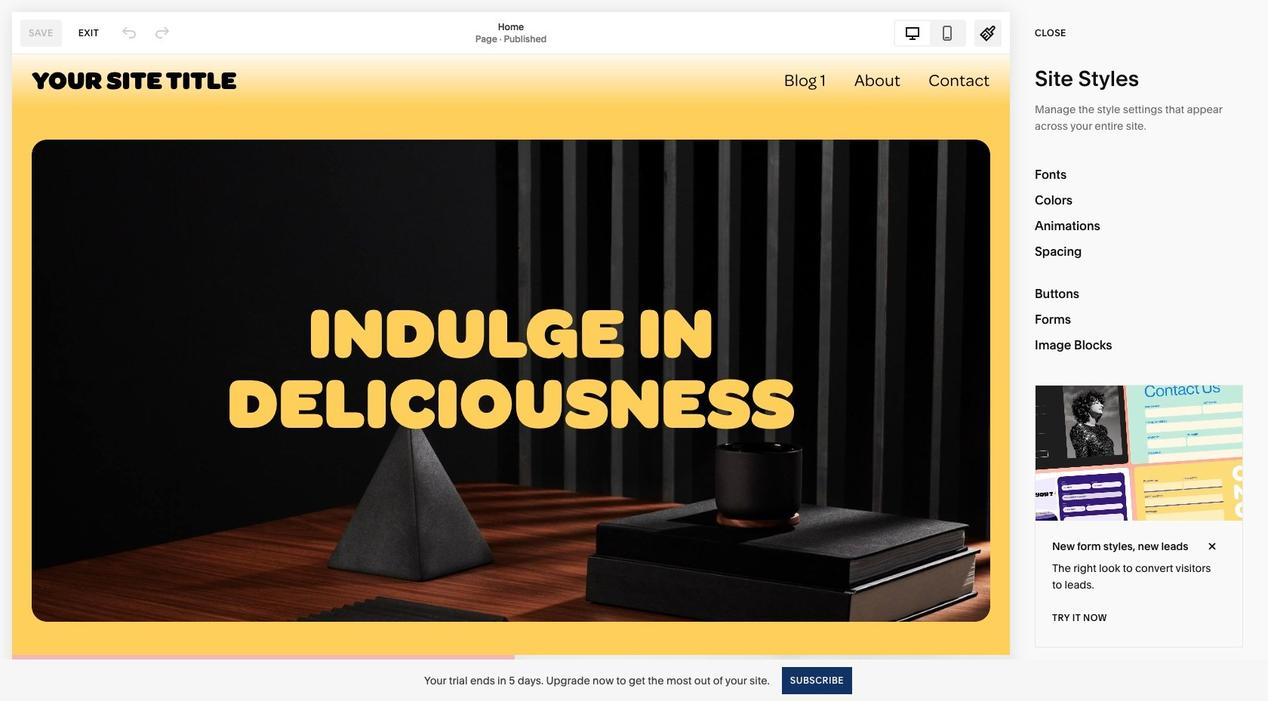Task type: vqa. For each thing, say whether or not it's contained in the screenshot.
tag image
no



Task type: locate. For each thing, give the bounding box(es) containing it.
tab list
[[896, 21, 965, 45]]

cross small image
[[1205, 538, 1221, 555]]

undo image
[[121, 25, 138, 41]]



Task type: describe. For each thing, give the bounding box(es) containing it.
animation showing new form styling options image
[[1036, 386, 1243, 521]]

mobile image
[[939, 25, 956, 41]]

redo image
[[154, 25, 171, 41]]

style image
[[980, 25, 997, 41]]

desktop image
[[905, 25, 921, 41]]



